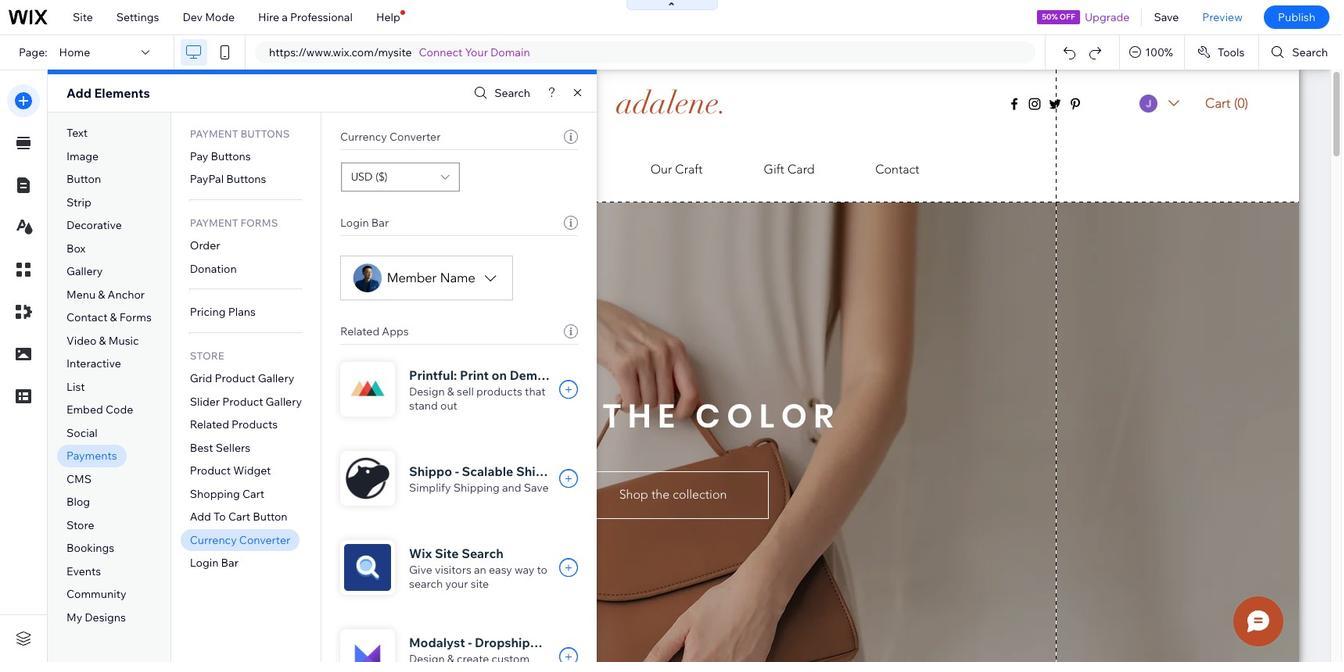 Task type: describe. For each thing, give the bounding box(es) containing it.
dev mode
[[183, 10, 235, 24]]

anchor
[[108, 288, 145, 302]]

- for shippo
[[455, 464, 459, 479]]

paypal
[[190, 172, 224, 186]]

scalable
[[462, 464, 513, 479]]

printful:
[[409, 368, 457, 383]]

modalyst
[[409, 635, 465, 651]]

payment for payment forms
[[190, 217, 238, 229]]

- for modalyst
[[468, 635, 472, 651]]

cms
[[66, 472, 92, 486]]

2 vertical spatial product
[[190, 464, 231, 478]]

to
[[214, 510, 226, 524]]

sell
[[457, 385, 474, 399]]

1 horizontal spatial store
[[190, 350, 224, 362]]

dev
[[183, 10, 203, 24]]

search inside wix site search give visitors an easy way to search your site
[[462, 546, 503, 562]]

paypal buttons
[[190, 172, 266, 186]]

save button
[[1142, 0, 1191, 34]]

best sellers
[[190, 441, 250, 455]]

shopping
[[190, 487, 240, 501]]

0 vertical spatial gallery
[[66, 265, 103, 279]]

payment buttons
[[190, 127, 290, 140]]

tools button
[[1185, 35, 1259, 70]]

slider product gallery
[[190, 395, 302, 409]]

and
[[502, 481, 521, 495]]

to
[[537, 563, 547, 577]]

wix
[[409, 546, 432, 562]]

0 horizontal spatial forms
[[120, 311, 152, 325]]

50%
[[1042, 12, 1058, 22]]

plans
[[228, 305, 256, 319]]

add elements
[[66, 85, 150, 101]]

mode
[[205, 10, 235, 24]]

gallery for grid product gallery
[[258, 372, 294, 386]]

0 horizontal spatial currency converter
[[190, 533, 290, 547]]

home
[[59, 45, 90, 59]]

buttons for pay buttons
[[211, 149, 251, 163]]

way
[[515, 563, 534, 577]]

shippo
[[409, 464, 452, 479]]

modalyst - dropshipping
[[409, 635, 557, 651]]

design
[[409, 385, 445, 399]]

product widget
[[190, 464, 271, 478]]

preview button
[[1191, 0, 1254, 34]]

payment forms
[[190, 217, 278, 229]]

wix site search give visitors an easy way to search your site
[[409, 546, 547, 591]]

0 vertical spatial search
[[1292, 45, 1328, 59]]

payment for payment buttons
[[190, 127, 238, 140]]

on
[[492, 368, 507, 383]]

give
[[409, 563, 432, 577]]

embed
[[66, 403, 103, 417]]

1 vertical spatial currency
[[190, 533, 237, 547]]

1 vertical spatial shipping
[[453, 481, 500, 495]]

related products
[[190, 418, 278, 432]]

1 horizontal spatial forms
[[240, 217, 278, 229]]

site
[[471, 577, 489, 591]]

save inside 'button'
[[1154, 10, 1179, 24]]

settings
[[116, 10, 159, 24]]

0 vertical spatial shipping
[[516, 464, 570, 479]]

0 vertical spatial site
[[73, 10, 93, 24]]

best
[[190, 441, 213, 455]]

designs
[[85, 611, 126, 625]]

related apps
[[340, 325, 409, 339]]

demand
[[510, 368, 560, 383]]

video & music
[[66, 334, 139, 348]]

stand
[[409, 399, 438, 413]]

product for grid
[[215, 372, 255, 386]]

blog
[[66, 495, 90, 509]]

save inside shippo - scalable shipping simplify shipping and save
[[524, 481, 549, 495]]

pricing plans
[[190, 305, 256, 319]]

shopping cart
[[190, 487, 264, 501]]

1 vertical spatial cart
[[228, 510, 250, 524]]

events
[[66, 565, 101, 579]]

pay
[[190, 149, 208, 163]]

hire a professional
[[258, 10, 353, 24]]

slider
[[190, 395, 220, 409]]

box
[[66, 241, 86, 256]]

your
[[465, 45, 488, 59]]

1 vertical spatial bar
[[221, 556, 238, 570]]

50% off
[[1042, 12, 1075, 22]]

grid
[[190, 372, 212, 386]]

video
[[66, 334, 97, 348]]

out
[[440, 399, 457, 413]]

grid product gallery
[[190, 372, 294, 386]]

0 horizontal spatial store
[[66, 518, 94, 533]]

my
[[66, 611, 82, 625]]

contact
[[66, 311, 108, 325]]

my designs
[[66, 611, 126, 625]]

publish button
[[1264, 5, 1330, 29]]

domain
[[490, 45, 530, 59]]

upgrade
[[1085, 10, 1130, 24]]

print
[[460, 368, 489, 383]]

100% button
[[1120, 35, 1184, 70]]

https://www.wix.com/mysite
[[269, 45, 412, 59]]

decorative
[[66, 218, 122, 232]]

0 vertical spatial login bar
[[340, 216, 389, 230]]

1 vertical spatial login bar
[[190, 556, 238, 570]]

product for slider
[[222, 395, 263, 409]]

site inside wix site search give visitors an easy way to search your site
[[435, 546, 459, 562]]

help
[[376, 10, 400, 24]]

menu
[[66, 288, 96, 302]]

order
[[190, 239, 220, 253]]

elements
[[94, 85, 150, 101]]

donation
[[190, 262, 237, 276]]

shippo - scalable shipping simplify shipping and save
[[409, 464, 570, 495]]



Task type: vqa. For each thing, say whether or not it's contained in the screenshot.
Text Mask
no



Task type: locate. For each thing, give the bounding box(es) containing it.
1 vertical spatial payment
[[190, 217, 238, 229]]

1 horizontal spatial related
[[340, 325, 379, 339]]

your
[[445, 577, 468, 591]]

& right the menu
[[98, 288, 105, 302]]

button down shopping cart
[[253, 510, 287, 524]]

code
[[106, 403, 133, 417]]

0 horizontal spatial search button
[[470, 82, 530, 104]]

0 horizontal spatial save
[[524, 481, 549, 495]]

site up visitors
[[435, 546, 459, 562]]

0 vertical spatial related
[[340, 325, 379, 339]]

buttons up pay buttons
[[240, 127, 290, 140]]

- right shippo
[[455, 464, 459, 479]]

menu & anchor
[[66, 288, 145, 302]]

0 horizontal spatial currency
[[190, 533, 237, 547]]

forms down the paypal buttons
[[240, 217, 278, 229]]

product
[[215, 372, 255, 386], [222, 395, 263, 409], [190, 464, 231, 478]]

0 vertical spatial add
[[66, 85, 91, 101]]

& left sell
[[447, 385, 454, 399]]

payments
[[66, 449, 117, 463]]

shipping down scalable
[[453, 481, 500, 495]]

-
[[455, 464, 459, 479], [468, 635, 472, 651]]

0 vertical spatial cart
[[242, 487, 264, 501]]

search down publish button
[[1292, 45, 1328, 59]]

shipping
[[516, 464, 570, 479], [453, 481, 500, 495]]

printful: print on demand design & sell products that stand out
[[409, 368, 560, 413]]

2 vertical spatial gallery
[[266, 395, 302, 409]]

buttons
[[240, 127, 290, 140], [211, 149, 251, 163], [226, 172, 266, 186]]

2 vertical spatial search
[[462, 546, 503, 562]]

1 vertical spatial add
[[190, 510, 211, 524]]

1 horizontal spatial site
[[435, 546, 459, 562]]

0 vertical spatial login
[[340, 216, 369, 230]]

store up grid
[[190, 350, 224, 362]]

gallery for slider product gallery
[[266, 395, 302, 409]]

sellers
[[216, 441, 250, 455]]

- right modalyst
[[468, 635, 472, 651]]

save right 'and'
[[524, 481, 549, 495]]

gallery up products on the bottom of the page
[[266, 395, 302, 409]]

0 horizontal spatial add
[[66, 85, 91, 101]]

site up 'home'
[[73, 10, 93, 24]]

search up an
[[462, 546, 503, 562]]

connect
[[419, 45, 463, 59]]

login bar
[[340, 216, 389, 230], [190, 556, 238, 570]]

0 vertical spatial payment
[[190, 127, 238, 140]]

1 horizontal spatial add
[[190, 510, 211, 524]]

simplify
[[409, 481, 451, 495]]

professional
[[290, 10, 353, 24]]

0 vertical spatial converter
[[390, 130, 441, 144]]

2 payment from the top
[[190, 217, 238, 229]]

preview
[[1202, 10, 1243, 24]]

1 horizontal spatial bar
[[371, 216, 389, 230]]

list
[[66, 380, 85, 394]]

& down menu & anchor
[[110, 311, 117, 325]]

apps
[[382, 325, 409, 339]]

add to cart button
[[190, 510, 287, 524]]

1 horizontal spatial search button
[[1259, 35, 1342, 70]]

1 horizontal spatial save
[[1154, 10, 1179, 24]]

1 vertical spatial login
[[190, 556, 219, 570]]

0 vertical spatial currency
[[340, 130, 387, 144]]

1 vertical spatial buttons
[[211, 149, 251, 163]]

1 horizontal spatial currency
[[340, 130, 387, 144]]

1 vertical spatial gallery
[[258, 372, 294, 386]]

community
[[66, 588, 126, 602]]

dropshipping
[[475, 635, 557, 651]]

tools
[[1218, 45, 1245, 59]]

store down blog
[[66, 518, 94, 533]]

& inside printful: print on demand design & sell products that stand out
[[447, 385, 454, 399]]

payment
[[190, 127, 238, 140], [190, 217, 238, 229]]

social
[[66, 426, 98, 440]]

1 horizontal spatial button
[[253, 510, 287, 524]]

0 vertical spatial -
[[455, 464, 459, 479]]

store
[[190, 350, 224, 362], [66, 518, 94, 533]]

& for menu
[[98, 288, 105, 302]]

related left apps
[[340, 325, 379, 339]]

gallery
[[66, 265, 103, 279], [258, 372, 294, 386], [266, 395, 302, 409]]

0 vertical spatial bar
[[371, 216, 389, 230]]

0 horizontal spatial site
[[73, 10, 93, 24]]

&
[[98, 288, 105, 302], [110, 311, 117, 325], [99, 334, 106, 348], [447, 385, 454, 399]]

0 vertical spatial button
[[66, 172, 101, 186]]

button down image
[[66, 172, 101, 186]]

0 horizontal spatial converter
[[239, 533, 290, 547]]

product up slider product gallery
[[215, 372, 255, 386]]

forms down the anchor
[[120, 311, 152, 325]]

music
[[109, 334, 139, 348]]

converter
[[390, 130, 441, 144], [239, 533, 290, 547]]

save
[[1154, 10, 1179, 24], [524, 481, 549, 495]]

1 vertical spatial product
[[222, 395, 263, 409]]

payment up order in the top left of the page
[[190, 217, 238, 229]]

1 vertical spatial forms
[[120, 311, 152, 325]]

1 horizontal spatial login bar
[[340, 216, 389, 230]]

buttons for payment buttons
[[240, 127, 290, 140]]

search button down publish
[[1259, 35, 1342, 70]]

0 vertical spatial search button
[[1259, 35, 1342, 70]]

0 horizontal spatial bar
[[221, 556, 238, 570]]

0 vertical spatial product
[[215, 372, 255, 386]]

0 vertical spatial save
[[1154, 10, 1179, 24]]

1 vertical spatial search button
[[470, 82, 530, 104]]

pay buttons
[[190, 149, 251, 163]]

gallery up slider product gallery
[[258, 372, 294, 386]]

visitors
[[435, 563, 471, 577]]

add
[[66, 85, 91, 101], [190, 510, 211, 524]]

products
[[476, 385, 522, 399]]

- inside shippo - scalable shipping simplify shipping and save
[[455, 464, 459, 479]]

product down grid product gallery
[[222, 395, 263, 409]]

currency
[[340, 130, 387, 144], [190, 533, 237, 547]]

strip
[[66, 195, 91, 209]]

button
[[66, 172, 101, 186], [253, 510, 287, 524]]

0 horizontal spatial button
[[66, 172, 101, 186]]

cart down widget
[[242, 487, 264, 501]]

related for related apps
[[340, 325, 379, 339]]

search
[[409, 577, 443, 591]]

& for video
[[99, 334, 106, 348]]

related
[[340, 325, 379, 339], [190, 418, 229, 432]]

0 horizontal spatial shipping
[[453, 481, 500, 495]]

products
[[232, 418, 278, 432]]

cart
[[242, 487, 264, 501], [228, 510, 250, 524]]

https://www.wix.com/mysite connect your domain
[[269, 45, 530, 59]]

off
[[1060, 12, 1075, 22]]

1 vertical spatial search
[[495, 86, 530, 100]]

0 horizontal spatial related
[[190, 418, 229, 432]]

1 vertical spatial store
[[66, 518, 94, 533]]

site
[[73, 10, 93, 24], [435, 546, 459, 562]]

1 vertical spatial converter
[[239, 533, 290, 547]]

0 vertical spatial forms
[[240, 217, 278, 229]]

0 horizontal spatial login bar
[[190, 556, 238, 570]]

2 vertical spatial buttons
[[226, 172, 266, 186]]

search button down domain at the top of the page
[[470, 82, 530, 104]]

add for add elements
[[66, 85, 91, 101]]

payment up pay buttons
[[190, 127, 238, 140]]

login
[[340, 216, 369, 230], [190, 556, 219, 570]]

product up shopping
[[190, 464, 231, 478]]

related down slider
[[190, 418, 229, 432]]

widget
[[233, 464, 271, 478]]

pricing
[[190, 305, 226, 319]]

0 horizontal spatial login
[[190, 556, 219, 570]]

1 horizontal spatial -
[[468, 635, 472, 651]]

1 horizontal spatial currency converter
[[340, 130, 441, 144]]

that
[[525, 385, 546, 399]]

0 vertical spatial buttons
[[240, 127, 290, 140]]

related for related products
[[190, 418, 229, 432]]

& for contact
[[110, 311, 117, 325]]

0 horizontal spatial -
[[455, 464, 459, 479]]

buttons down pay buttons
[[226, 172, 266, 186]]

cart right to
[[228, 510, 250, 524]]

embed code
[[66, 403, 133, 417]]

1 vertical spatial button
[[253, 510, 287, 524]]

0 vertical spatial store
[[190, 350, 224, 362]]

& right video
[[99, 334, 106, 348]]

bookings
[[66, 542, 114, 556]]

buttons up the paypal buttons
[[211, 149, 251, 163]]

publish
[[1278, 10, 1316, 24]]

100%
[[1145, 45, 1173, 59]]

easy
[[489, 563, 512, 577]]

add left to
[[190, 510, 211, 524]]

save up 100%
[[1154, 10, 1179, 24]]

0 vertical spatial currency converter
[[340, 130, 441, 144]]

1 vertical spatial related
[[190, 418, 229, 432]]

1 horizontal spatial shipping
[[516, 464, 570, 479]]

1 vertical spatial currency converter
[[190, 533, 290, 547]]

add up text
[[66, 85, 91, 101]]

shipping up 'and'
[[516, 464, 570, 479]]

1 horizontal spatial converter
[[390, 130, 441, 144]]

1 payment from the top
[[190, 127, 238, 140]]

interactive
[[66, 357, 121, 371]]

an
[[474, 563, 486, 577]]

buttons for paypal buttons
[[226, 172, 266, 186]]

1 vertical spatial -
[[468, 635, 472, 651]]

add for add to cart button
[[190, 510, 211, 524]]

a
[[282, 10, 288, 24]]

contact & forms
[[66, 311, 152, 325]]

1 vertical spatial site
[[435, 546, 459, 562]]

1 horizontal spatial login
[[340, 216, 369, 230]]

search button
[[1259, 35, 1342, 70], [470, 82, 530, 104]]

search down domain at the top of the page
[[495, 86, 530, 100]]

1 vertical spatial save
[[524, 481, 549, 495]]

gallery up the menu
[[66, 265, 103, 279]]



